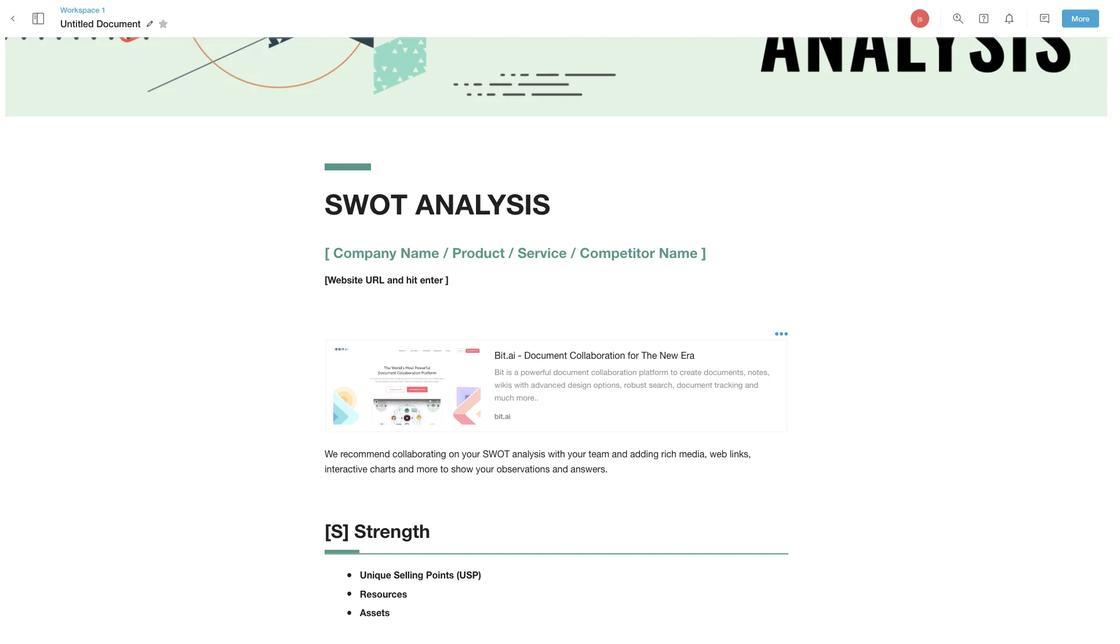 Task type: vqa. For each thing, say whether or not it's contained in the screenshot.
js
yes



Task type: describe. For each thing, give the bounding box(es) containing it.
adding
[[630, 449, 659, 459]]

answers.
[[571, 464, 608, 475]]

era
[[681, 350, 695, 361]]

design
[[568, 380, 591, 390]]

[s] strength
[[325, 520, 430, 542]]

recommend
[[340, 449, 390, 459]]

favorite image
[[156, 17, 170, 31]]

unique selling points (usp)
[[360, 570, 481, 581]]

much
[[495, 393, 514, 403]]

links,
[[730, 449, 751, 459]]

bit.ai
[[495, 412, 511, 420]]

advanced
[[531, 380, 566, 390]]

and left hit
[[387, 275, 404, 286]]

workspace
[[60, 5, 100, 14]]

bit
[[495, 367, 504, 377]]

untitled document
[[60, 18, 141, 29]]

workspace 1
[[60, 5, 106, 14]]

more
[[417, 464, 438, 475]]

to inside bit is a powerful document collaboration platform to create documents, notes, wikis with advanced design options, robust search, document tracking and much more..
[[671, 367, 678, 377]]

(usp)
[[457, 570, 481, 581]]

the
[[642, 350, 657, 361]]

1 name from the left
[[401, 245, 439, 261]]

and right team at the right of the page
[[612, 449, 628, 459]]

collaborating
[[393, 449, 446, 459]]

[ company name / product / service / competitor name ]
[[325, 245, 707, 261]]

url
[[366, 275, 385, 286]]

with inside bit is a powerful document collaboration platform to create documents, notes, wikis with advanced design options, robust search, document tracking and much more..
[[514, 380, 529, 390]]

your up answers.
[[568, 449, 586, 459]]

more..
[[517, 393, 539, 403]]

your right show
[[476, 464, 494, 475]]

1 horizontal spatial document
[[677, 380, 713, 390]]

untitled
[[60, 18, 94, 29]]

workspace 1 link
[[60, 5, 172, 15]]

with inside we recommend collaborating on your swot analysis with your team and adding rich media, web links, interactive charts and more to show your observations and answers.
[[548, 449, 565, 459]]

web
[[710, 449, 727, 459]]

assets
[[360, 608, 390, 619]]

media,
[[679, 449, 707, 459]]

[website url and hit enter ]
[[325, 275, 449, 286]]

observations
[[497, 464, 550, 475]]

tracking
[[715, 380, 743, 390]]

company
[[333, 245, 397, 261]]

more button
[[1063, 10, 1100, 27]]

1 horizontal spatial ]
[[702, 245, 707, 261]]

[
[[325, 245, 329, 261]]

0 vertical spatial document
[[554, 367, 589, 377]]

team
[[589, 449, 610, 459]]

2 name from the left
[[659, 245, 698, 261]]



Task type: locate. For each thing, give the bounding box(es) containing it.
is
[[506, 367, 512, 377]]

resources
[[360, 589, 407, 600]]

with
[[514, 380, 529, 390], [548, 449, 565, 459]]

we
[[325, 449, 338, 459]]

1 / from the left
[[443, 245, 448, 261]]

1 horizontal spatial name
[[659, 245, 698, 261]]

bit.ai
[[495, 350, 516, 361]]

hit
[[406, 275, 418, 286]]

2 horizontal spatial /
[[571, 245, 576, 261]]

0 horizontal spatial document
[[554, 367, 589, 377]]

1 vertical spatial ]
[[446, 275, 449, 286]]

enter
[[420, 275, 443, 286]]

analysis
[[416, 187, 551, 220]]

1
[[102, 5, 106, 14]]

name
[[401, 245, 439, 261], [659, 245, 698, 261]]

/ left product
[[443, 245, 448, 261]]

0 horizontal spatial with
[[514, 380, 529, 390]]

charts
[[370, 464, 396, 475]]

we recommend collaborating on your swot analysis with your team and adding rich media, web links, interactive charts and more to show your observations and answers.
[[325, 449, 754, 475]]

swot up company
[[325, 187, 408, 220]]

document up powerful
[[524, 350, 567, 361]]

collaboration
[[570, 350, 625, 361]]

0 horizontal spatial document
[[96, 18, 141, 29]]

notes,
[[748, 367, 770, 377]]

selling
[[394, 570, 424, 581]]

swot analysis
[[325, 187, 551, 220]]

1 vertical spatial document
[[524, 350, 567, 361]]

and left answers.
[[553, 464, 568, 475]]

more
[[1072, 14, 1090, 23]]

document down create
[[677, 380, 713, 390]]

1 horizontal spatial swot
[[483, 449, 510, 459]]

js button
[[909, 8, 931, 30]]

and down collaborating
[[399, 464, 414, 475]]

swot inside we recommend collaborating on your swot analysis with your team and adding rich media, web links, interactive charts and more to show your observations and answers.
[[483, 449, 510, 459]]

with down a
[[514, 380, 529, 390]]

bit is a powerful document collaboration platform to create documents, notes, wikis with advanced design options, robust search, document tracking and much more..
[[495, 367, 772, 403]]

and down notes,
[[745, 380, 759, 390]]

1 horizontal spatial to
[[671, 367, 678, 377]]

2 / from the left
[[509, 245, 514, 261]]

to left create
[[671, 367, 678, 377]]

powerful
[[521, 367, 551, 377]]

product
[[452, 245, 505, 261]]

collaboration
[[591, 367, 637, 377]]

1 vertical spatial with
[[548, 449, 565, 459]]

strength
[[354, 520, 430, 542]]

document
[[96, 18, 141, 29], [524, 350, 567, 361]]

0 horizontal spatial /
[[443, 245, 448, 261]]

and
[[387, 275, 404, 286], [745, 380, 759, 390], [612, 449, 628, 459], [399, 464, 414, 475], [553, 464, 568, 475]]

/ right 'service'
[[571, 245, 576, 261]]

3 / from the left
[[571, 245, 576, 261]]

competitor
[[580, 245, 655, 261]]

analysis
[[512, 449, 546, 459]]

new
[[660, 350, 679, 361]]

0 horizontal spatial swot
[[325, 187, 408, 220]]

service
[[518, 245, 567, 261]]

and inside bit is a powerful document collaboration platform to create documents, notes, wikis with advanced design options, robust search, document tracking and much more..
[[745, 380, 759, 390]]

/
[[443, 245, 448, 261], [509, 245, 514, 261], [571, 245, 576, 261]]

document up design
[[554, 367, 589, 377]]

[s]
[[325, 520, 349, 542]]

options,
[[594, 380, 622, 390]]

]
[[702, 245, 707, 261], [446, 275, 449, 286]]

swot
[[325, 187, 408, 220], [483, 449, 510, 459]]

1 horizontal spatial document
[[524, 350, 567, 361]]

your right on
[[462, 449, 480, 459]]

0 vertical spatial swot
[[325, 187, 408, 220]]

your
[[462, 449, 480, 459], [568, 449, 586, 459], [476, 464, 494, 475]]

wikis
[[495, 380, 512, 390]]

0 vertical spatial ]
[[702, 245, 707, 261]]

/ left 'service'
[[509, 245, 514, 261]]

1 vertical spatial document
[[677, 380, 713, 390]]

rich
[[661, 449, 677, 459]]

0 vertical spatial to
[[671, 367, 678, 377]]

[website
[[325, 275, 363, 286]]

1 horizontal spatial /
[[509, 245, 514, 261]]

create
[[680, 367, 702, 377]]

interactive
[[325, 464, 368, 475]]

-
[[518, 350, 522, 361]]

document
[[554, 367, 589, 377], [677, 380, 713, 390]]

to right more
[[440, 464, 449, 475]]

documents,
[[704, 367, 746, 377]]

1 vertical spatial swot
[[483, 449, 510, 459]]

show
[[451, 464, 473, 475]]

to
[[671, 367, 678, 377], [440, 464, 449, 475]]

search,
[[649, 380, 675, 390]]

with right analysis
[[548, 449, 565, 459]]

js
[[918, 14, 923, 23]]

0 vertical spatial with
[[514, 380, 529, 390]]

points
[[426, 570, 454, 581]]

0 horizontal spatial to
[[440, 464, 449, 475]]

1 horizontal spatial with
[[548, 449, 565, 459]]

for
[[628, 350, 639, 361]]

0 horizontal spatial ]
[[446, 275, 449, 286]]

bit.ai - document collaboration for the new era
[[495, 350, 695, 361]]

a
[[514, 367, 519, 377]]

1 vertical spatial to
[[440, 464, 449, 475]]

0 horizontal spatial name
[[401, 245, 439, 261]]

robust
[[624, 380, 647, 390]]

0 vertical spatial document
[[96, 18, 141, 29]]

document down workspace 1 link
[[96, 18, 141, 29]]

platform
[[639, 367, 669, 377]]

swot up observations
[[483, 449, 510, 459]]

to inside we recommend collaborating on your swot analysis with your team and adding rich media, web links, interactive charts and more to show your observations and answers.
[[440, 464, 449, 475]]

unique
[[360, 570, 391, 581]]

on
[[449, 449, 460, 459]]



